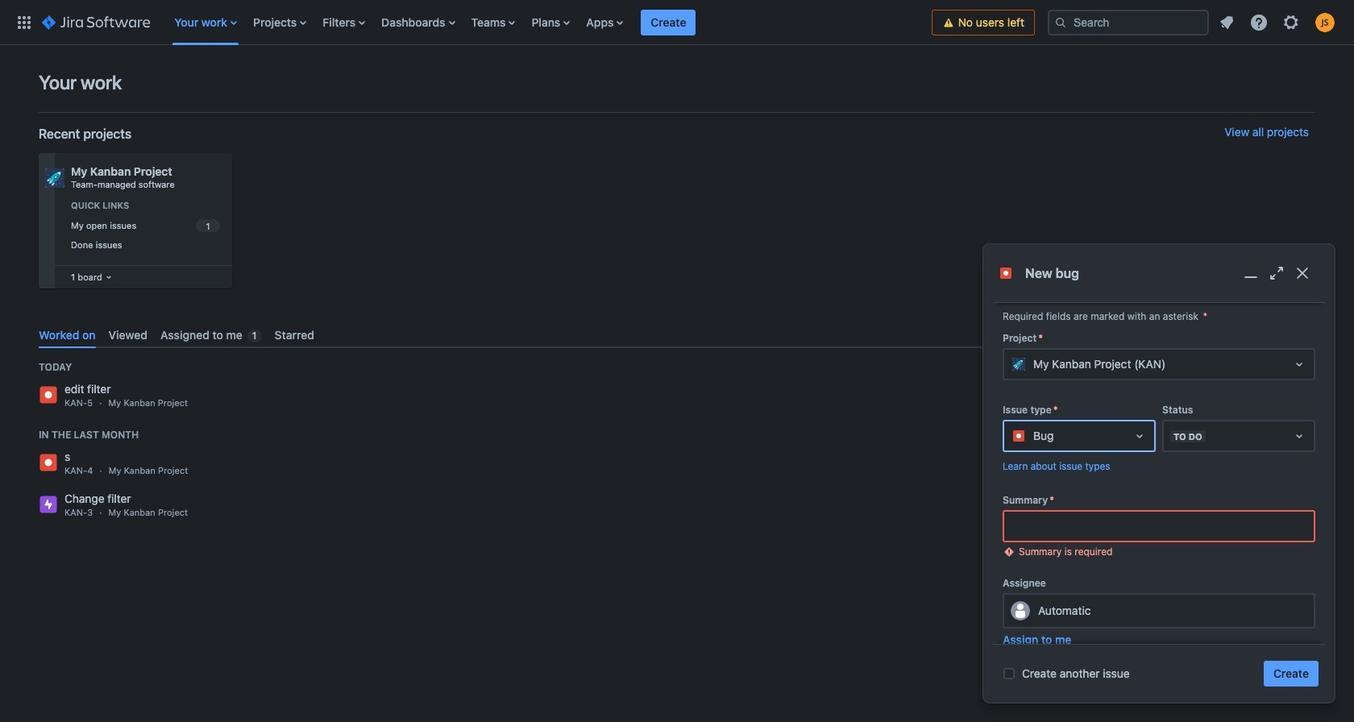 Task type: describe. For each thing, give the bounding box(es) containing it.
1 open image from the left
[[1130, 427, 1150, 446]]

appswitcher icon image
[[15, 12, 34, 32]]

minimize image
[[1242, 264, 1261, 283]]

discard changes and close image
[[1293, 264, 1313, 283]]

open image
[[1290, 355, 1309, 374]]

0 horizontal spatial list
[[166, 0, 932, 45]]

error image
[[1003, 546, 1016, 559]]

help image
[[1250, 12, 1269, 32]]

settings image
[[1282, 12, 1301, 32]]

board image
[[102, 271, 115, 284]]

new bug image
[[1000, 267, 1013, 280]]

search image
[[1055, 16, 1068, 29]]



Task type: locate. For each thing, give the bounding box(es) containing it.
2 open image from the left
[[1290, 427, 1309, 446]]

Search field
[[1048, 9, 1210, 35]]

jira software image
[[42, 12, 150, 32], [42, 12, 150, 32]]

1 horizontal spatial open image
[[1290, 427, 1309, 446]]

go full screen image
[[1268, 264, 1287, 283]]

1 horizontal spatial list
[[1213, 8, 1345, 37]]

notifications image
[[1218, 12, 1237, 32]]

open image
[[1130, 427, 1150, 446], [1290, 427, 1309, 446]]

primary element
[[10, 0, 932, 45]]

list
[[166, 0, 932, 45], [1213, 8, 1345, 37]]

banner
[[0, 0, 1355, 45]]

list item
[[641, 0, 696, 45]]

your profile and settings image
[[1316, 12, 1335, 32]]

None text field
[[1005, 512, 1314, 541]]

0 horizontal spatial open image
[[1130, 427, 1150, 446]]

tab list
[[32, 322, 1316, 348]]

None search field
[[1048, 9, 1210, 35]]



Task type: vqa. For each thing, say whether or not it's contained in the screenshot.
banner
yes



